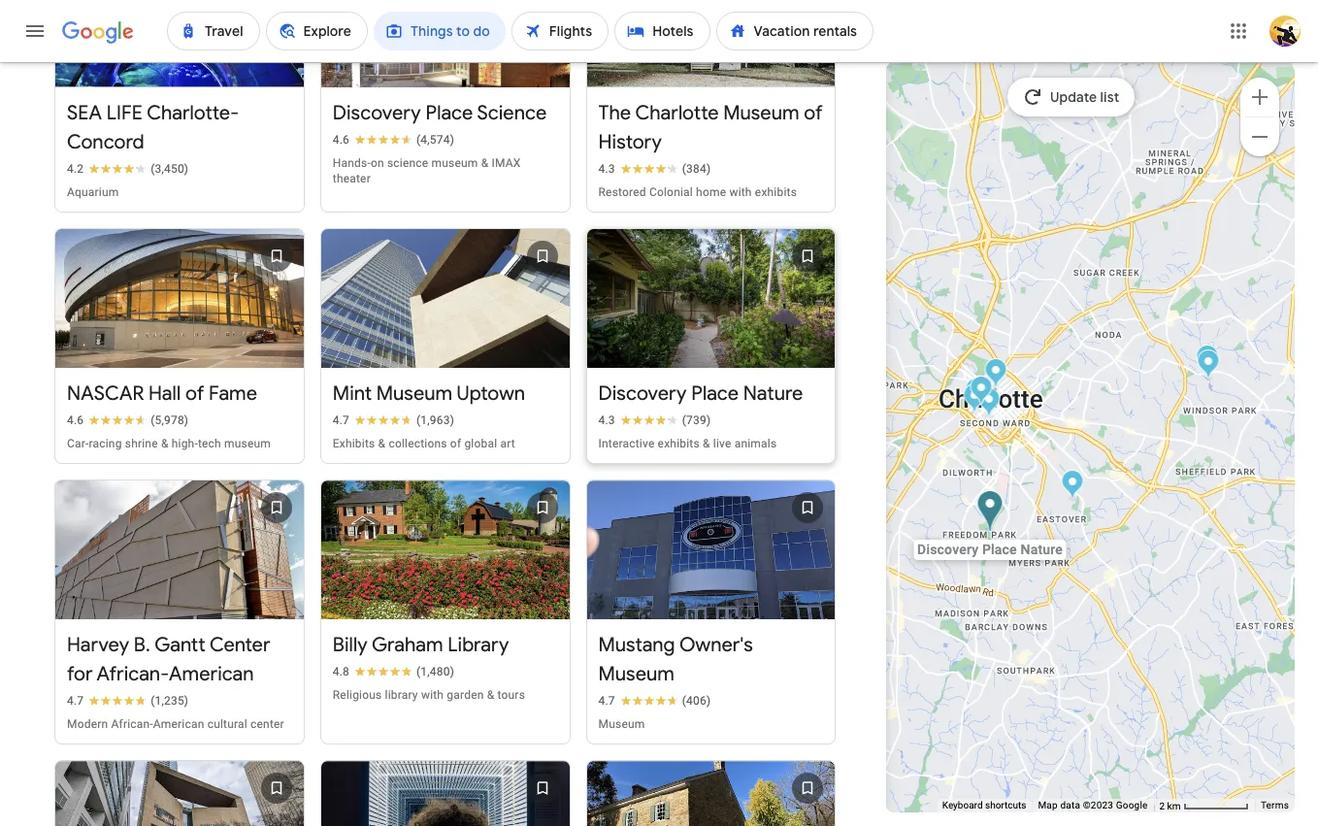 Task type: vqa. For each thing, say whether or not it's contained in the screenshot.


Task type: describe. For each thing, give the bounding box(es) containing it.
interactive exhibits & live animals
[[598, 437, 777, 450]]

high-
[[172, 437, 198, 450]]

museum of illusions - charlotte image
[[963, 383, 985, 415]]

tours
[[497, 688, 525, 702]]

charlotte
[[635, 101, 719, 125]]

hall
[[149, 381, 181, 406]]

mustang
[[598, 633, 675, 657]]

4.3 out of 5 stars from 739 reviews image
[[598, 412, 711, 428]]

collections
[[389, 437, 447, 450]]

4.6 out of 5 stars from 4,574 reviews image
[[333, 132, 454, 147]]

4.7 out of 5 stars from 1,963 reviews image
[[333, 412, 454, 428]]

car-
[[67, 437, 89, 450]]

save billy graham library to collection image
[[519, 484, 565, 531]]

0 horizontal spatial exhibits
[[658, 437, 700, 450]]

religious library with garden & tours
[[333, 688, 525, 702]]

map data ©2023 google
[[1038, 800, 1148, 811]]

concord
[[67, 130, 144, 154]]

2 km
[[1160, 800, 1183, 811]]

1 vertical spatial of
[[185, 381, 204, 406]]

b.
[[134, 633, 150, 657]]

2 km button
[[1154, 799, 1255, 813]]

nascar hall of fame image
[[978, 387, 1000, 419]]

place for science
[[426, 101, 473, 125]]

km
[[1167, 800, 1181, 811]]

restored
[[598, 185, 646, 199]]

data
[[1061, 800, 1081, 811]]

hezekiah alexander house image
[[1197, 349, 1219, 381]]

©2023
[[1083, 800, 1113, 811]]

religious
[[333, 688, 382, 702]]

library
[[448, 633, 509, 657]]

billy graham library
[[333, 633, 509, 657]]

the mint museum image
[[1061, 469, 1083, 501]]

levine center for the arts image
[[965, 377, 987, 409]]

save discovery place nature to collection image
[[785, 233, 831, 279]]

center
[[250, 718, 284, 731]]

4.2
[[67, 162, 84, 175]]

& left tours
[[487, 688, 494, 702]]

2
[[1160, 800, 1165, 811]]

garden
[[447, 688, 484, 702]]

nature
[[743, 381, 803, 406]]

1 vertical spatial with
[[421, 688, 444, 702]]

colonial
[[649, 185, 693, 199]]

on
[[371, 156, 384, 169]]

main menu image
[[23, 19, 47, 43]]

aquarium
[[67, 185, 119, 199]]

discovery for discovery place science
[[333, 101, 421, 125]]

imax
[[492, 156, 521, 169]]

shrine
[[125, 437, 158, 450]]

4.7 for mustang owner's museum
[[598, 694, 615, 708]]

exhibits
[[333, 437, 375, 450]]

keyboard shortcuts
[[942, 800, 1026, 811]]

list
[[1100, 88, 1120, 106]]

& left live
[[703, 437, 710, 450]]

zoom in map image
[[1248, 85, 1272, 108]]

racing
[[89, 437, 122, 450]]

gantt
[[155, 633, 205, 657]]

save mint museum uptown to collection image
[[519, 233, 565, 279]]

nascar
[[67, 381, 144, 406]]

discovery for discovery place nature
[[598, 381, 687, 406]]

harvey
[[67, 633, 129, 657]]

4.7 for harvey b. gantt center for african-american arts + culture
[[67, 694, 84, 708]]

culture
[[124, 691, 190, 716]]

1 vertical spatial african-
[[111, 718, 153, 731]]

museum up (1,963)
[[376, 381, 453, 406]]

google
[[1116, 800, 1148, 811]]

the charlotte museum of history image
[[1196, 344, 1218, 376]]

library
[[385, 688, 418, 702]]

levine museum of the new south image
[[970, 375, 992, 407]]

fame
[[209, 381, 257, 406]]

save hezekiah alexander house to collection image
[[785, 765, 831, 812]]

save harvey b. gantt center for african-american arts + culture to collection image
[[253, 484, 300, 531]]

science
[[387, 156, 428, 169]]

(1,963)
[[416, 413, 454, 427]]

(1,235)
[[151, 694, 189, 708]]

hands-
[[333, 156, 371, 169]]

owner's
[[679, 633, 753, 657]]

interactive
[[598, 437, 655, 450]]

shortcuts
[[985, 800, 1026, 811]]

car-racing shrine & high-tech museum
[[67, 437, 271, 450]]

sea
[[67, 101, 102, 125]]

4.2 out of 5 stars from 3,450 reviews image
[[67, 161, 189, 176]]

theater
[[333, 171, 371, 185]]

modern african-american cultural center
[[67, 718, 284, 731]]

harvey b. gantt center for african-american arts + culture image
[[966, 379, 988, 411]]

(5,978)
[[151, 413, 189, 427]]

home
[[696, 185, 726, 199]]

save levine center for the arts to collection image
[[253, 765, 300, 812]]

live
[[713, 437, 731, 450]]

4.6 out of 5 stars from 5,978 reviews image
[[67, 412, 189, 428]]

4.6 for discovery place science
[[333, 133, 349, 146]]



Task type: locate. For each thing, give the bounding box(es) containing it.
4.3 out of 5 stars from 384 reviews image
[[598, 161, 711, 176]]

0 vertical spatial with
[[729, 185, 752, 199]]

4.7 for mint museum uptown
[[333, 413, 349, 427]]

place for nature
[[691, 381, 739, 406]]

terms link
[[1261, 800, 1289, 811]]

4.8 out of 5 stars from 1,480 reviews image
[[333, 664, 454, 680]]

museum down mustang
[[598, 662, 675, 686]]

1 vertical spatial 4.6
[[67, 413, 84, 427]]

update list
[[1050, 88, 1120, 106]]

1 vertical spatial place
[[691, 381, 739, 406]]

4.6 for nascar hall of fame
[[67, 413, 84, 427]]

discovery up 4.3 out of 5 stars from 739 reviews image
[[598, 381, 687, 406]]

discovery place science
[[333, 101, 547, 125]]

charlotte-
[[147, 101, 239, 125]]

discovery up 4.6 out of 5 stars from 4,574 reviews image
[[333, 101, 421, 125]]

exhibits & collections of global art
[[333, 437, 515, 450]]

1 horizontal spatial exhibits
[[755, 185, 797, 199]]

discovery place nature
[[598, 381, 803, 406]]

4.6 up the hands-
[[333, 133, 349, 146]]

mint museum uptown
[[333, 381, 525, 406]]

discovery place nature image
[[977, 490, 1003, 533]]

mustang owner's museum
[[598, 633, 753, 686]]

+
[[109, 691, 120, 716]]

art
[[500, 437, 515, 450]]

african- up the 4.7 out of 5 stars from 1,235 reviews image
[[97, 662, 169, 686]]

sea life charlotte- concord
[[67, 101, 239, 154]]

2 4.3 from the top
[[598, 413, 615, 427]]

terms
[[1261, 800, 1289, 811]]

place
[[426, 101, 473, 125], [691, 381, 739, 406]]

update
[[1050, 88, 1097, 106]]

1 horizontal spatial of
[[450, 437, 461, 450]]

4.8
[[333, 665, 349, 679]]

restored colonial home with exhibits
[[598, 185, 797, 199]]

the charlotte museum of history
[[598, 101, 823, 154]]

exhibits down (739)
[[658, 437, 700, 450]]

4.7 down mustang
[[598, 694, 615, 708]]

of for exhibits & collections of global art
[[450, 437, 461, 450]]

zoom out map image
[[1248, 125, 1272, 148]]

4.7
[[333, 413, 349, 427], [67, 694, 84, 708], [598, 694, 615, 708]]

science
[[477, 101, 547, 125]]

uptown
[[457, 381, 525, 406]]

keyboard shortcuts button
[[942, 799, 1026, 813]]

life
[[106, 101, 143, 125]]

museum down 4.7 out of 5 stars from 406 reviews image
[[598, 718, 645, 731]]

(406)
[[682, 694, 711, 708]]

place up (4,574) on the top left of page
[[426, 101, 473, 125]]

1 vertical spatial museum
[[224, 437, 271, 450]]

discovery
[[333, 101, 421, 125], [598, 381, 687, 406]]

of inside the charlotte museum of history
[[804, 101, 823, 125]]

1 4.3 from the top
[[598, 162, 615, 175]]

4.6
[[333, 133, 349, 146], [67, 413, 84, 427]]

place up (739)
[[691, 381, 739, 406]]

0 horizontal spatial museum
[[224, 437, 271, 450]]

0 vertical spatial discovery
[[333, 101, 421, 125]]

with right home
[[729, 185, 752, 199]]

0 horizontal spatial discovery
[[333, 101, 421, 125]]

museum inside the "hands-on science museum & imax theater"
[[432, 156, 478, 169]]

american down (1,235)
[[153, 718, 204, 731]]

tech
[[198, 437, 221, 450]]

& left "imax"
[[481, 156, 489, 169]]

4.3 inside image
[[598, 162, 615, 175]]

4.3 inside image
[[598, 413, 615, 427]]

discovery place science image
[[984, 358, 1007, 390]]

1 horizontal spatial with
[[729, 185, 752, 199]]

african-
[[97, 662, 169, 686], [111, 718, 153, 731]]

of
[[804, 101, 823, 125], [185, 381, 204, 406], [450, 437, 461, 450]]

history
[[598, 130, 662, 154]]

bechtler museum of modern art image
[[968, 375, 990, 407]]

& down 4.7 out of 5 stars from 1,963 reviews image
[[378, 437, 386, 450]]

0 horizontal spatial place
[[426, 101, 473, 125]]

& left high-
[[161, 437, 168, 450]]

4.3 up restored on the top of page
[[598, 162, 615, 175]]

cultural
[[207, 718, 247, 731]]

museum
[[723, 101, 800, 125], [376, 381, 453, 406], [598, 662, 675, 686], [598, 718, 645, 731]]

update list button
[[1008, 78, 1135, 116]]

4.7 up modern
[[67, 694, 84, 708]]

0 horizontal spatial 4.7
[[67, 694, 84, 708]]

museum right tech
[[224, 437, 271, 450]]

0 vertical spatial of
[[804, 101, 823, 125]]

(4,574)
[[416, 133, 454, 146]]

for
[[67, 662, 93, 686]]

keyboard
[[942, 800, 983, 811]]

save museum of illusions - charlotte to collection image
[[519, 765, 565, 812]]

american down the center
[[169, 662, 254, 686]]

2 horizontal spatial of
[[804, 101, 823, 125]]

map
[[1038, 800, 1058, 811]]

american inside harvey b. gantt center for african-american arts + culture
[[169, 662, 254, 686]]

nascar hall of fame
[[67, 381, 257, 406]]

with
[[729, 185, 752, 199], [421, 688, 444, 702]]

0 vertical spatial exhibits
[[755, 185, 797, 199]]

museum right "charlotte"
[[723, 101, 800, 125]]

hands-on science museum & imax theater
[[333, 156, 521, 185]]

1 horizontal spatial museum
[[432, 156, 478, 169]]

harvey b. gantt center for african-american arts + culture
[[67, 633, 270, 716]]

0 horizontal spatial with
[[421, 688, 444, 702]]

map region
[[697, 0, 1318, 826]]

& inside the "hands-on science museum & imax theater"
[[481, 156, 489, 169]]

4.7 inside 4.7 out of 5 stars from 406 reviews image
[[598, 694, 615, 708]]

2 vertical spatial of
[[450, 437, 461, 450]]

african- down the 4.7 out of 5 stars from 1,235 reviews image
[[111, 718, 153, 731]]

1 vertical spatial 4.3
[[598, 413, 615, 427]]

4.6 up car-
[[67, 413, 84, 427]]

4.3
[[598, 162, 615, 175], [598, 413, 615, 427]]

global
[[464, 437, 497, 450]]

4.3 for the charlotte museum of history
[[598, 162, 615, 175]]

museum inside mustang owner's museum
[[598, 662, 675, 686]]

0 vertical spatial 4.6
[[333, 133, 349, 146]]

4.7 inside 4.7 out of 5 stars from 1,963 reviews image
[[333, 413, 349, 427]]

1 vertical spatial exhibits
[[658, 437, 700, 450]]

0 vertical spatial 4.3
[[598, 162, 615, 175]]

4.7 out of 5 stars from 1,235 reviews image
[[67, 693, 189, 709]]

animals
[[735, 437, 777, 450]]

4.7 inside image
[[67, 694, 84, 708]]

american
[[169, 662, 254, 686], [153, 718, 204, 731]]

save mustang owner's museum to collection image
[[785, 484, 831, 531]]

1 vertical spatial discovery
[[598, 381, 687, 406]]

4.7 out of 5 stars from 406 reviews image
[[598, 693, 711, 709]]

0 vertical spatial american
[[169, 662, 254, 686]]

museum inside the charlotte museum of history
[[723, 101, 800, 125]]

with down "(1,480)"
[[421, 688, 444, 702]]

0 vertical spatial african-
[[97, 662, 169, 686]]

1 horizontal spatial 4.7
[[333, 413, 349, 427]]

(384)
[[682, 162, 711, 175]]

0 vertical spatial museum
[[432, 156, 478, 169]]

2 horizontal spatial 4.7
[[598, 694, 615, 708]]

center
[[210, 633, 270, 657]]

4.3 up interactive
[[598, 413, 615, 427]]

0 vertical spatial place
[[426, 101, 473, 125]]

museum down (4,574) on the top left of page
[[432, 156, 478, 169]]

&
[[481, 156, 489, 169], [161, 437, 168, 450], [378, 437, 386, 450], [703, 437, 710, 450], [487, 688, 494, 702]]

graham
[[372, 633, 443, 657]]

museum
[[432, 156, 478, 169], [224, 437, 271, 450]]

billy
[[333, 633, 368, 657]]

arts
[[67, 691, 104, 716]]

mint
[[333, 381, 372, 406]]

(3,450)
[[151, 162, 189, 175]]

exhibits right home
[[755, 185, 797, 199]]

the
[[598, 101, 631, 125]]

0 horizontal spatial of
[[185, 381, 204, 406]]

(1,480)
[[416, 665, 454, 679]]

1 horizontal spatial place
[[691, 381, 739, 406]]

4.7 up exhibits
[[333, 413, 349, 427]]

0 horizontal spatial 4.6
[[67, 413, 84, 427]]

african- inside harvey b. gantt center for african-american arts + culture
[[97, 662, 169, 686]]

4.3 for discovery place nature
[[598, 413, 615, 427]]

mint museum uptown image
[[966, 376, 988, 408]]

1 horizontal spatial 4.6
[[333, 133, 349, 146]]

(739)
[[682, 413, 711, 427]]

1 vertical spatial american
[[153, 718, 204, 731]]

of for the charlotte museum of history
[[804, 101, 823, 125]]

save nascar hall of fame to collection image
[[253, 233, 300, 279]]

modern
[[67, 718, 108, 731]]

1 horizontal spatial discovery
[[598, 381, 687, 406]]



